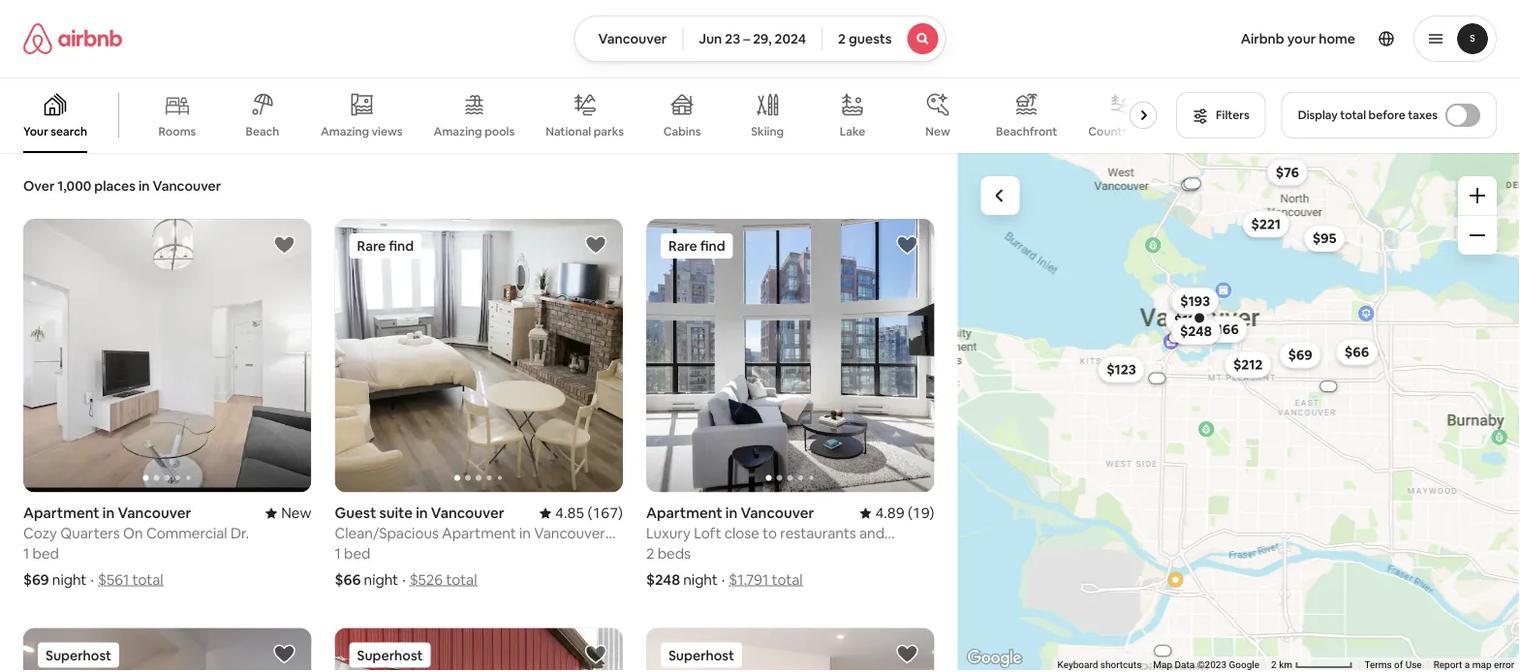 Task type: vqa. For each thing, say whether or not it's contained in the screenshot.
the middle Night
yes



Task type: describe. For each thing, give the bounding box(es) containing it.
$95
[[1313, 230, 1337, 247]]

$1,791
[[729, 571, 769, 590]]

quarters
[[60, 525, 120, 543]]

$216
[[1178, 292, 1208, 309]]

$193
[[1181, 293, 1210, 310]]

terms
[[1365, 660, 1392, 671]]

add to wishlist: apartment in vancouver image
[[896, 234, 919, 257]]

apartment for apartment in vancouver cozy quarters on commercial dr. 1 bed $69 night · $561 total
[[23, 504, 100, 523]]

amazing for amazing pools
[[434, 124, 482, 139]]

4.89
[[876, 504, 905, 523]]

of
[[1395, 660, 1404, 671]]

keyboard
[[1058, 660, 1099, 671]]

1,000
[[57, 177, 91, 195]]

$248 inside 2 beds $248 night · $1,791 total
[[647, 571, 680, 590]]

commercial
[[146, 525, 227, 543]]

bed inside apartment in vancouver cozy quarters on commercial dr. 1 bed $69 night · $561 total
[[32, 545, 59, 564]]

23
[[725, 30, 741, 47]]

· for $66
[[402, 571, 406, 590]]

0 vertical spatial new
[[926, 124, 951, 139]]

in right "places"
[[139, 177, 150, 195]]

total inside apartment in vancouver cozy quarters on commercial dr. 1 bed $69 night · $561 total
[[132, 571, 163, 590]]

$166
[[1209, 321, 1239, 338]]

your
[[1288, 30, 1317, 47]]

$66 button
[[1336, 339, 1378, 366]]

· inside apartment in vancouver cozy quarters on commercial dr. 1 bed $69 night · $561 total
[[91, 571, 94, 590]]

(19)
[[908, 504, 935, 523]]

night for $248
[[684, 571, 718, 590]]

vancouver down rooms
[[153, 177, 221, 195]]

over
[[23, 177, 55, 195]]

4.89 out of 5 average rating,  19 reviews image
[[860, 504, 935, 523]]

$123 button
[[1098, 356, 1145, 383]]

taxes
[[1409, 108, 1438, 123]]

google
[[1230, 660, 1260, 671]]

skiing
[[751, 124, 784, 139]]

in up 2 beds $248 night · $1,791 total
[[726, 504, 738, 523]]

amazing for amazing views
[[321, 124, 369, 139]]

beach
[[246, 124, 280, 139]]

$221 button
[[1243, 211, 1290, 238]]

add to wishlist: condo in vancouver image
[[273, 643, 296, 667]]

add to wishlist: home in north vancouver image
[[584, 643, 608, 667]]

4.85 (167)
[[555, 504, 623, 523]]

add to wishlist: guest suite in vancouver image
[[584, 234, 608, 257]]

–
[[744, 30, 750, 47]]

$216 button
[[1170, 287, 1217, 314]]

2 km button
[[1266, 658, 1359, 672]]

$196 $166
[[1174, 312, 1239, 338]]

shortcuts
[[1101, 660, 1142, 671]]

guests
[[849, 30, 892, 47]]

vancouver up $526 total button at the left
[[431, 504, 505, 523]]

2024
[[775, 30, 807, 47]]

report
[[1434, 660, 1463, 671]]

$69 inside apartment in vancouver cozy quarters on commercial dr. 1 bed $69 night · $561 total
[[23, 571, 49, 590]]

in right suite
[[416, 504, 428, 523]]

map
[[1473, 660, 1492, 671]]

$69 inside button
[[1289, 346, 1313, 364]]

terms of use link
[[1365, 660, 1423, 671]]

report a map error link
[[1434, 660, 1515, 671]]

zoom out image
[[1470, 228, 1486, 243]]

$248 inside button
[[1180, 323, 1212, 340]]

29,
[[753, 30, 772, 47]]

amazing views
[[321, 124, 403, 139]]

google map
showing 30 stays. region
[[958, 153, 1521, 672]]

4.85
[[555, 504, 585, 523]]

$561
[[98, 571, 129, 590]]

national
[[546, 124, 592, 139]]

2 beds $248 night · $1,791 total
[[647, 545, 803, 590]]

cabins
[[664, 124, 701, 139]]

lake
[[840, 124, 866, 139]]

on
[[123, 525, 143, 543]]

$212
[[1234, 356, 1263, 374]]

amazing pools
[[434, 124, 515, 139]]

$66 inside 1 bed $66 night · $526 total
[[335, 571, 361, 590]]

beds
[[658, 545, 691, 564]]

$561 total button
[[98, 571, 163, 590]]

filters button
[[1177, 92, 1267, 139]]

over 1,000 places in vancouver
[[23, 177, 221, 195]]

before
[[1369, 108, 1406, 123]]

add to wishlist: apartment in vancouver image
[[273, 234, 296, 257]]

2 for 2 guests
[[839, 30, 846, 47]]

home
[[1319, 30, 1356, 47]]



Task type: locate. For each thing, give the bounding box(es) containing it.
$66 down guest
[[335, 571, 361, 590]]

night inside apartment in vancouver cozy quarters on commercial dr. 1 bed $69 night · $561 total
[[52, 571, 87, 590]]

$69 down cozy on the bottom left of page
[[23, 571, 49, 590]]

error
[[1495, 660, 1515, 671]]

display total before taxes
[[1299, 108, 1438, 123]]

0 horizontal spatial 1
[[23, 545, 29, 564]]

profile element
[[970, 0, 1498, 78]]

(167)
[[588, 504, 623, 523]]

1 horizontal spatial bed
[[344, 545, 371, 564]]

in
[[139, 177, 150, 195], [103, 504, 115, 523], [416, 504, 428, 523], [726, 504, 738, 523]]

1 horizontal spatial $69
[[1289, 346, 1313, 364]]

$1,791 total button
[[729, 571, 803, 590]]

your
[[23, 124, 48, 139]]

suite
[[379, 504, 413, 523]]

1 horizontal spatial night
[[364, 571, 399, 590]]

2 inside 2 beds $248 night · $1,791 total
[[647, 545, 655, 564]]

in up quarters
[[103, 504, 115, 523]]

None search field
[[574, 16, 946, 62]]

0 horizontal spatial amazing
[[321, 124, 369, 139]]

1 horizontal spatial amazing
[[434, 124, 482, 139]]

$66 right $69 button
[[1345, 344, 1370, 361]]

group
[[0, 78, 1165, 153], [23, 219, 312, 493], [335, 219, 623, 493], [647, 219, 935, 493], [23, 629, 312, 672], [335, 629, 623, 672], [647, 629, 935, 672]]

new place to stay image
[[266, 504, 312, 523]]

· inside 2 beds $248 night · $1,791 total
[[722, 571, 725, 590]]

2 horizontal spatial 2
[[1272, 660, 1277, 671]]

filters
[[1217, 108, 1250, 123]]

$76
[[1276, 164, 1300, 181]]

national parks
[[546, 124, 624, 139]]

night for $66
[[364, 571, 399, 590]]

1 vertical spatial 2
[[647, 545, 655, 564]]

$248 button
[[1172, 318, 1221, 345]]

1 vertical spatial $66
[[335, 571, 361, 590]]

$66 inside button
[[1345, 344, 1370, 361]]

use
[[1406, 660, 1423, 671]]

total inside 2 beds $248 night · $1,791 total
[[772, 571, 803, 590]]

total left before
[[1341, 108, 1367, 123]]

$526 total button
[[410, 571, 477, 590]]

$196 button
[[1166, 307, 1213, 334]]

amazing left views
[[321, 124, 369, 139]]

bed down cozy on the bottom left of page
[[32, 545, 59, 564]]

1 inside apartment in vancouver cozy quarters on commercial dr. 1 bed $69 night · $561 total
[[23, 545, 29, 564]]

0 horizontal spatial 2
[[647, 545, 655, 564]]

apartment up cozy on the bottom left of page
[[23, 504, 100, 523]]

1 horizontal spatial $66
[[1345, 344, 1370, 361]]

data
[[1175, 660, 1195, 671]]

1 · from the left
[[91, 571, 94, 590]]

in inside apartment in vancouver cozy quarters on commercial dr. 1 bed $69 night · $561 total
[[103, 504, 115, 523]]

total right $1,791
[[772, 571, 803, 590]]

$221
[[1252, 216, 1281, 233]]

new
[[926, 124, 951, 139], [281, 504, 312, 523]]

map data ©2023 google
[[1154, 660, 1260, 671]]

1
[[23, 545, 29, 564], [335, 545, 341, 564]]

countryside
[[1089, 124, 1156, 139]]

1 bed $66 night · $526 total
[[335, 545, 477, 590]]

vancouver button
[[574, 16, 684, 62]]

apartment
[[23, 504, 100, 523], [647, 504, 723, 523]]

apartment inside apartment in vancouver cozy quarters on commercial dr. 1 bed $69 night · $561 total
[[23, 504, 100, 523]]

0 vertical spatial $69
[[1289, 346, 1313, 364]]

2 1 from the left
[[335, 545, 341, 564]]

guest suite in vancouver
[[335, 504, 505, 523]]

beachfront
[[997, 124, 1058, 139]]

$66
[[1345, 344, 1370, 361], [335, 571, 361, 590]]

2 night from the left
[[364, 571, 399, 590]]

3 · from the left
[[722, 571, 725, 590]]

1 vertical spatial new
[[281, 504, 312, 523]]

· for $248
[[722, 571, 725, 590]]

0 vertical spatial $248
[[1180, 323, 1212, 340]]

add to wishlist: guest suite in north vancouver image
[[896, 643, 919, 667]]

$221 $95
[[1252, 216, 1337, 247]]

vancouver left jun
[[599, 30, 667, 47]]

apartment up beds
[[647, 504, 723, 523]]

1 horizontal spatial apartment
[[647, 504, 723, 523]]

total right $561
[[132, 571, 163, 590]]

1 night from the left
[[52, 571, 87, 590]]

airbnb your home
[[1241, 30, 1356, 47]]

vancouver inside apartment in vancouver cozy quarters on commercial dr. 1 bed $69 night · $561 total
[[118, 504, 191, 523]]

1 vertical spatial $248
[[647, 571, 680, 590]]

a
[[1465, 660, 1471, 671]]

2 inside button
[[839, 30, 846, 47]]

pools
[[485, 124, 515, 139]]

display total before taxes button
[[1282, 92, 1498, 139]]

$166 button
[[1200, 316, 1248, 343]]

terms of use
[[1365, 660, 1423, 671]]

0 horizontal spatial bed
[[32, 545, 59, 564]]

vancouver
[[599, 30, 667, 47], [153, 177, 221, 195], [118, 504, 191, 523], [431, 504, 505, 523], [741, 504, 814, 523]]

4.89 (19)
[[876, 504, 935, 523]]

0 horizontal spatial new
[[281, 504, 312, 523]]

©2023
[[1198, 660, 1227, 671]]

0 horizontal spatial apartment
[[23, 504, 100, 523]]

$193 button
[[1172, 288, 1219, 315]]

amazing left pools at the top
[[434, 124, 482, 139]]

1 down guest
[[335, 545, 341, 564]]

1 horizontal spatial 2
[[839, 30, 846, 47]]

$69 right $212 button
[[1289, 346, 1313, 364]]

2 left beds
[[647, 545, 655, 564]]

1 vertical spatial $69
[[23, 571, 49, 590]]

2 inside button
[[1272, 660, 1277, 671]]

0 horizontal spatial $66
[[335, 571, 361, 590]]

$248
[[1180, 323, 1212, 340], [647, 571, 680, 590]]

dr.
[[231, 525, 249, 543]]

search
[[51, 124, 87, 139]]

new right lake
[[926, 124, 951, 139]]

0 vertical spatial 2
[[839, 30, 846, 47]]

$76 button
[[1267, 159, 1308, 186]]

$123
[[1107, 361, 1136, 378]]

1 horizontal spatial new
[[926, 124, 951, 139]]

1 1 from the left
[[23, 545, 29, 564]]

jun
[[699, 30, 722, 47]]

·
[[91, 571, 94, 590], [402, 571, 406, 590], [722, 571, 725, 590]]

apartment in vancouver cozy quarters on commercial dr. 1 bed $69 night · $561 total
[[23, 504, 249, 590]]

none search field containing vancouver
[[574, 16, 946, 62]]

0 horizontal spatial ·
[[91, 571, 94, 590]]

$212 button
[[1225, 351, 1272, 378]]

new left guest
[[281, 504, 312, 523]]

night inside 1 bed $66 night · $526 total
[[364, 571, 399, 590]]

map
[[1154, 660, 1173, 671]]

4.85 out of 5 average rating,  167 reviews image
[[540, 504, 623, 523]]

· inside 1 bed $66 night · $526 total
[[402, 571, 406, 590]]

1 horizontal spatial $248
[[1180, 323, 1212, 340]]

vancouver up on
[[118, 504, 191, 523]]

night inside 2 beds $248 night · $1,791 total
[[684, 571, 718, 590]]

2 guests button
[[822, 16, 946, 62]]

cozy
[[23, 525, 57, 543]]

2 apartment from the left
[[647, 504, 723, 523]]

apartment in vancouver
[[647, 504, 814, 523]]

guest
[[335, 504, 376, 523]]

vancouver inside button
[[599, 30, 667, 47]]

zoom in image
[[1470, 188, 1486, 204]]

· left $1,791
[[722, 571, 725, 590]]

night left $526
[[364, 571, 399, 590]]

keyboard shortcuts
[[1058, 660, 1142, 671]]

2 for 2 beds $248 night · $1,791 total
[[647, 545, 655, 564]]

1 inside 1 bed $66 night · $526 total
[[335, 545, 341, 564]]

airbnb your home link
[[1230, 18, 1368, 59]]

1 down cozy on the bottom left of page
[[23, 545, 29, 564]]

1 bed from the left
[[32, 545, 59, 564]]

· left $526
[[402, 571, 406, 590]]

vancouver up $1,791 total button
[[741, 504, 814, 523]]

jun 23 – 29, 2024 button
[[683, 16, 823, 62]]

0 horizontal spatial $69
[[23, 571, 49, 590]]

· left $561
[[91, 571, 94, 590]]

views
[[372, 124, 403, 139]]

apartment for apartment in vancouver
[[647, 504, 723, 523]]

airbnb
[[1241, 30, 1285, 47]]

1 horizontal spatial ·
[[402, 571, 406, 590]]

total right $526
[[446, 571, 477, 590]]

2 left guests
[[839, 30, 846, 47]]

$69 button
[[1280, 342, 1322, 369]]

km
[[1280, 660, 1293, 671]]

night left $561
[[52, 571, 87, 590]]

$95 button
[[1304, 225, 1346, 252]]

total inside 1 bed $66 night · $526 total
[[446, 571, 477, 590]]

$69
[[1289, 346, 1313, 364], [23, 571, 49, 590]]

2 left the km
[[1272, 660, 1277, 671]]

2 horizontal spatial night
[[684, 571, 718, 590]]

2 · from the left
[[402, 571, 406, 590]]

bed down guest
[[344, 545, 371, 564]]

night
[[52, 571, 87, 590], [364, 571, 399, 590], [684, 571, 718, 590]]

$196
[[1174, 312, 1205, 329]]

2 for 2 km
[[1272, 660, 1277, 671]]

group containing amazing views
[[0, 78, 1165, 153]]

1 apartment from the left
[[23, 504, 100, 523]]

2 horizontal spatial ·
[[722, 571, 725, 590]]

3 night from the left
[[684, 571, 718, 590]]

0 vertical spatial $66
[[1345, 344, 1370, 361]]

night down beds
[[684, 571, 718, 590]]

amazing
[[321, 124, 369, 139], [434, 124, 482, 139]]

$526
[[410, 571, 443, 590]]

jun 23 – 29, 2024
[[699, 30, 807, 47]]

2
[[839, 30, 846, 47], [647, 545, 655, 564], [1272, 660, 1277, 671]]

google image
[[963, 647, 1027, 672]]

2 bed from the left
[[344, 545, 371, 564]]

bed inside 1 bed $66 night · $526 total
[[344, 545, 371, 564]]

0 horizontal spatial night
[[52, 571, 87, 590]]

1 horizontal spatial 1
[[335, 545, 341, 564]]

places
[[94, 177, 136, 195]]

report a map error
[[1434, 660, 1515, 671]]

0 horizontal spatial $248
[[647, 571, 680, 590]]

2 vertical spatial 2
[[1272, 660, 1277, 671]]

total inside button
[[1341, 108, 1367, 123]]

display
[[1299, 108, 1338, 123]]



